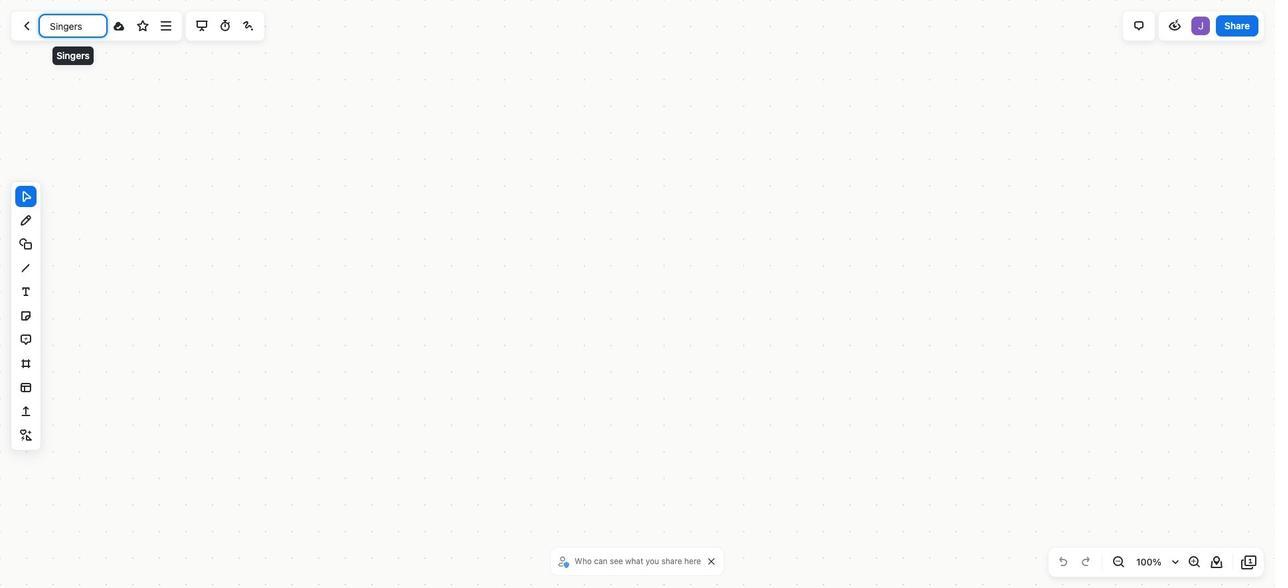 Task type: vqa. For each thing, say whether or not it's contained in the screenshot.
Presentation IMAGE
yes



Task type: locate. For each thing, give the bounding box(es) containing it.
list item
[[1190, 15, 1211, 37]]

tooltip
[[51, 37, 95, 66]]

list
[[1190, 15, 1211, 37]]

zoom in image
[[1186, 554, 1202, 570]]

laser image
[[240, 18, 256, 34]]

timer image
[[217, 18, 233, 34]]

comment panel image
[[1131, 18, 1147, 34]]



Task type: describe. For each thing, give the bounding box(es) containing it.
pages image
[[1241, 554, 1257, 570]]

star this whiteboard image
[[135, 18, 150, 34]]

dashboard image
[[19, 18, 35, 34]]

zoom out image
[[1110, 554, 1126, 570]]

presentation image
[[194, 18, 210, 34]]

more options image
[[158, 18, 174, 34]]

close image
[[708, 558, 715, 565]]

Document name text field
[[40, 15, 106, 37]]



